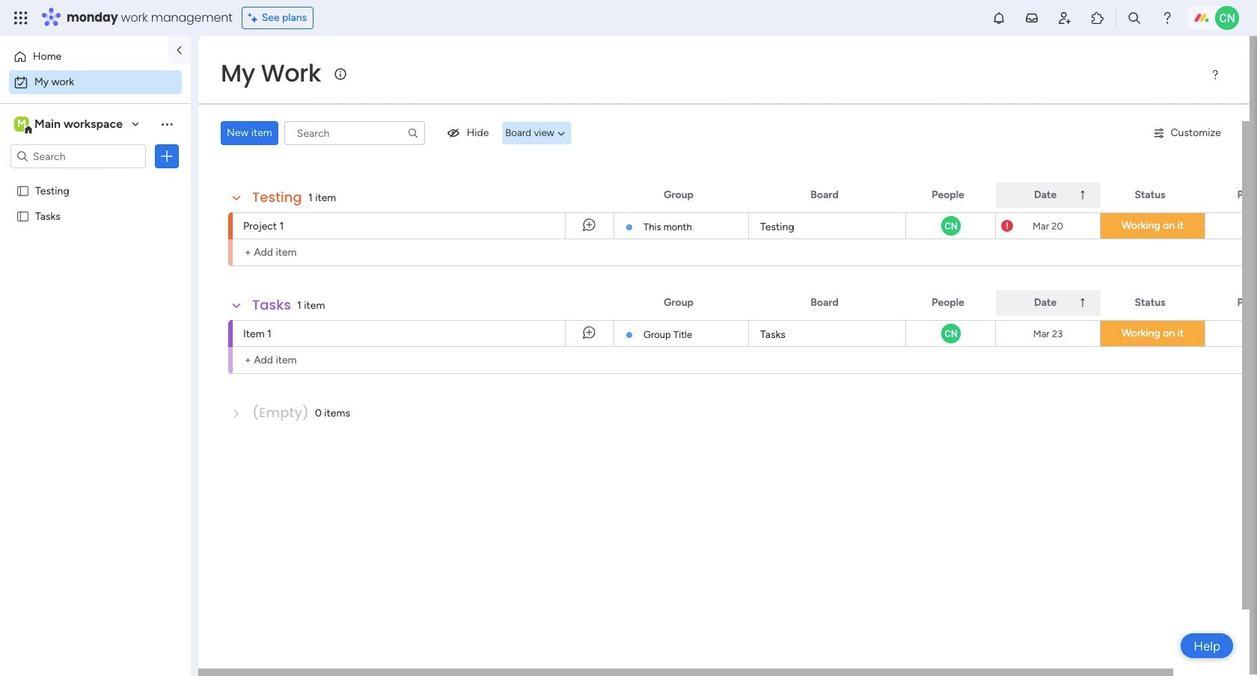 Task type: vqa. For each thing, say whether or not it's contained in the screenshot.
MENU icon to the right
no



Task type: describe. For each thing, give the bounding box(es) containing it.
notifications image
[[992, 10, 1007, 25]]

select product image
[[13, 10, 28, 25]]

2 column header from the top
[[996, 290, 1101, 316]]

search image
[[407, 127, 419, 139]]

workspace options image
[[159, 117, 174, 132]]

1 vertical spatial option
[[9, 70, 182, 94]]

v2 overdue deadline image
[[1001, 219, 1013, 233]]

help image
[[1160, 10, 1175, 25]]

see plans image
[[248, 10, 262, 26]]

workspace image
[[14, 116, 29, 132]]

search everything image
[[1127, 10, 1142, 25]]

cool name image
[[1215, 6, 1239, 30]]

public board image
[[16, 183, 30, 198]]

update feed image
[[1025, 10, 1039, 25]]

workspace selection element
[[14, 115, 125, 135]]

sort image
[[1077, 297, 1089, 309]]

2 vertical spatial option
[[0, 177, 191, 180]]



Task type: locate. For each thing, give the bounding box(es) containing it.
1 column header from the top
[[996, 183, 1101, 208]]

sort image
[[1077, 189, 1089, 201]]

Filter dashboard by text search field
[[284, 121, 425, 145]]

option
[[9, 45, 159, 69], [9, 70, 182, 94], [0, 177, 191, 180]]

None search field
[[284, 121, 425, 145]]

monday marketplace image
[[1090, 10, 1105, 25]]

0 vertical spatial option
[[9, 45, 159, 69]]

options image
[[159, 149, 174, 164]]

public board image
[[16, 209, 30, 223]]

Search in workspace field
[[31, 148, 125, 165]]

0 vertical spatial column header
[[996, 183, 1101, 208]]

list box
[[0, 175, 191, 431]]

column header
[[996, 183, 1101, 208], [996, 290, 1101, 316]]

1 vertical spatial column header
[[996, 290, 1101, 316]]

menu image
[[1209, 69, 1221, 81]]

invite members image
[[1057, 10, 1072, 25]]



